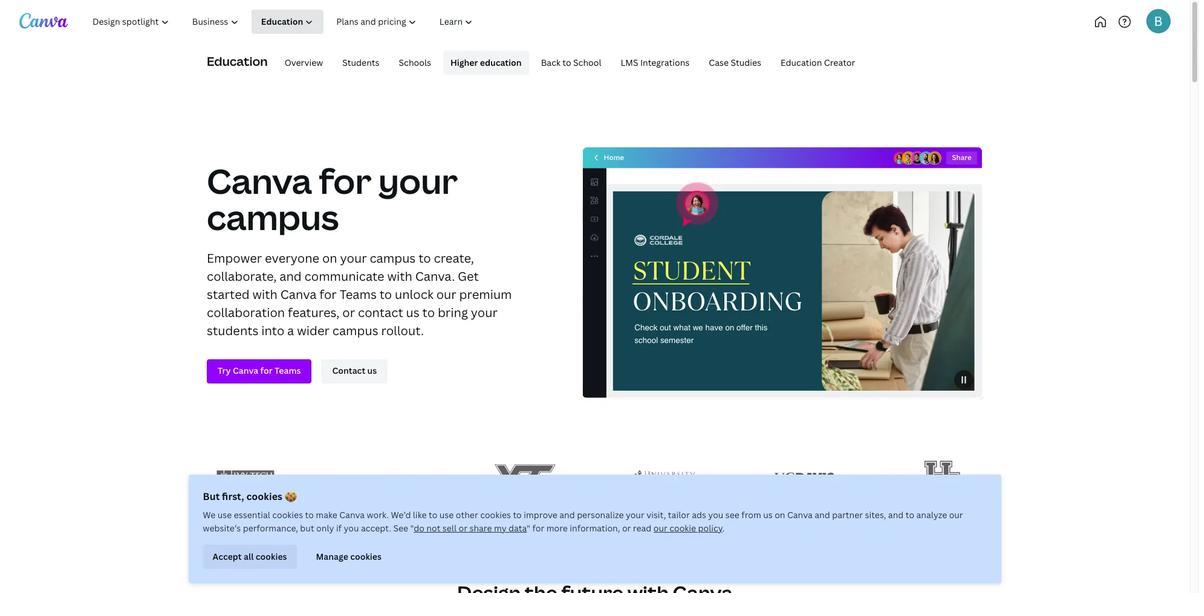 Task type: vqa. For each thing, say whether or not it's contained in the screenshot.
Overview
yes



Task type: locate. For each thing, give the bounding box(es) containing it.
like
[[413, 510, 427, 521]]

ivy tech image
[[215, 466, 276, 491]]

partner
[[833, 510, 863, 521]]

education for education
[[207, 53, 268, 69]]

offer inside check out what we have on offer this school semester ben
[[737, 323, 753, 333]]

empower
[[207, 250, 262, 266]]

2 use from the left
[[440, 510, 454, 521]]

1 horizontal spatial education
[[781, 57, 822, 68]]

with up unlock at the left of page
[[387, 268, 412, 285]]

education creator link
[[774, 51, 863, 75]]

onboarding for student onboarding check out what we have on offer this school semester
[[633, 284, 802, 319]]

student inside student onboarding
[[633, 253, 751, 289]]

student onboarding check out what we have on offer this school semester
[[633, 253, 802, 346]]

student inside student onboarding check out what we have on offer this school semester
[[633, 253, 751, 289]]

campus up unlock at the left of page
[[370, 250, 416, 266]]

education for education creator
[[781, 57, 822, 68]]

1 vertical spatial for
[[320, 286, 337, 303]]

lms
[[621, 57, 638, 68]]

features,
[[288, 305, 340, 321]]

out
[[660, 323, 671, 333], [660, 323, 671, 333]]

canva
[[207, 158, 312, 204], [280, 286, 317, 303], [340, 510, 365, 521], [788, 510, 813, 521]]

0 vertical spatial for
[[319, 158, 372, 204]]

cookies up essential
[[247, 490, 283, 504]]

or down teams
[[342, 305, 355, 321]]

work.
[[367, 510, 389, 521]]

1 vertical spatial you
[[344, 523, 359, 535]]

1 horizontal spatial use
[[440, 510, 454, 521]]

to left analyze at the right of the page
[[906, 510, 915, 521]]

student onboarding
[[633, 253, 802, 319]]

1 " from the left
[[411, 523, 414, 535]]

you up "policy"
[[709, 510, 724, 521]]

us down unlock at the left of page
[[406, 305, 420, 321]]

or left read
[[623, 523, 631, 535]]

manage
[[316, 551, 349, 563]]

all
[[244, 551, 254, 563]]

but
[[203, 490, 220, 504]]

2 horizontal spatial or
[[623, 523, 631, 535]]

education
[[207, 53, 268, 69], [781, 57, 822, 68]]

out inside student onboarding check out what we have on offer this school semester
[[660, 323, 671, 333]]

0 horizontal spatial or
[[342, 305, 355, 321]]

to up data in the bottom left of the page
[[513, 510, 522, 521]]

this inside check out what we have on offer this school semester ben
[[755, 323, 768, 333]]

0 vertical spatial our
[[436, 286, 457, 303]]

lms integrations link
[[614, 51, 697, 75]]

this
[[755, 323, 768, 333], [755, 323, 768, 333]]

policy
[[699, 523, 723, 535]]

our down visit,
[[654, 523, 668, 535]]

0 vertical spatial with
[[387, 268, 412, 285]]

education inside menu bar
[[781, 57, 822, 68]]

not
[[427, 523, 441, 535]]

what
[[673, 323, 691, 333], [673, 323, 691, 333]]

semester inside check out what we have on offer this school semester ben
[[660, 336, 694, 346]]

higher education
[[451, 57, 522, 68]]

schools link
[[392, 51, 438, 75]]

our up bring
[[436, 286, 457, 303]]

integrations
[[640, 57, 690, 68]]

2 horizontal spatial our
[[950, 510, 964, 521]]

cookies right the all
[[256, 551, 287, 563]]

for inside empower everyone on your campus to create, collaborate, and communicate with canva. get started with canva for teams to unlock our premium collaboration features, or contact us to bring your students into a wider campus rollout.
[[320, 286, 337, 303]]

use up sell
[[440, 510, 454, 521]]

offer
[[737, 323, 753, 333], [737, 323, 753, 333]]

1 horizontal spatial you
[[709, 510, 724, 521]]

1 use from the left
[[218, 510, 232, 521]]

performance,
[[243, 523, 298, 535]]

1 vertical spatial us
[[764, 510, 773, 521]]

1 vertical spatial campus
[[370, 250, 416, 266]]

for inside canva for your campus
[[319, 158, 372, 204]]

use up website's
[[218, 510, 232, 521]]

we inside student onboarding check out what we have on offer this school semester
[[693, 323, 703, 333]]

campus
[[207, 194, 339, 240], [370, 250, 416, 266], [332, 323, 378, 339]]

overview link
[[277, 51, 330, 75]]

collaboration
[[207, 305, 285, 321]]

uc davis image
[[774, 467, 835, 489]]

canva inside canva for your campus
[[207, 158, 312, 204]]

1 horizontal spatial or
[[459, 523, 468, 535]]

2 vertical spatial our
[[654, 523, 668, 535]]

top level navigation element
[[82, 10, 525, 34]]

canva.
[[415, 268, 455, 285]]

sell
[[443, 523, 457, 535]]

we
[[693, 323, 703, 333], [693, 323, 703, 333]]

more
[[547, 523, 568, 535]]

schools
[[399, 57, 431, 68]]

overview
[[285, 57, 323, 68]]

to right back
[[563, 57, 571, 68]]

back to school link
[[534, 51, 609, 75]]

us
[[406, 305, 420, 321], [764, 510, 773, 521]]

and down the everyone
[[280, 268, 302, 285]]

we'd
[[391, 510, 411, 521]]

student
[[633, 253, 751, 289], [633, 253, 751, 289]]

1 vertical spatial with
[[252, 286, 278, 303]]

check
[[635, 323, 658, 333], [635, 323, 658, 333]]

and up do not sell or share my data " for more information, or read our cookie policy .
[[560, 510, 575, 521]]

0 horizontal spatial our
[[436, 286, 457, 303]]

to up contact
[[380, 286, 392, 303]]

to right like
[[429, 510, 438, 521]]

and inside empower everyone on your campus to create, collaborate, and communicate with canva. get started with canva for teams to unlock our premium collaboration features, or contact us to bring your students into a wider campus rollout.
[[280, 268, 302, 285]]

we use essential cookies to make canva work. we'd like to use other cookies to improve and personalize your visit, tailor ads you see from us on canva and partner sites, and to analyze our website's performance, but only if you accept. see "
[[203, 510, 964, 535]]

0 horizontal spatial us
[[406, 305, 420, 321]]

menu bar
[[273, 51, 863, 75]]

our right analyze at the right of the page
[[950, 510, 964, 521]]

use
[[218, 510, 232, 521], [440, 510, 454, 521]]

0 horizontal spatial "
[[411, 523, 414, 535]]

semester inside student onboarding check out what we have on offer this school semester
[[660, 336, 694, 346]]

you
[[709, 510, 724, 521], [344, 523, 359, 535]]

tailor
[[669, 510, 690, 521]]

on
[[322, 250, 337, 266], [725, 323, 734, 333], [725, 323, 734, 333], [775, 510, 786, 521]]

cookies down 🍪
[[273, 510, 303, 521]]

school
[[635, 336, 658, 346], [635, 336, 658, 346]]

0 vertical spatial campus
[[207, 194, 339, 240]]

case studies link
[[702, 51, 769, 75]]

university of houston image
[[925, 453, 965, 504]]

semester
[[660, 336, 694, 346], [660, 336, 694, 346]]

1 vertical spatial our
[[950, 510, 964, 521]]

on inside we use essential cookies to make canva work. we'd like to use other cookies to improve and personalize your visit, tailor ads you see from us on canva and partner sites, and to analyze our website's performance, but only if you accept. see "
[[775, 510, 786, 521]]

campus up the everyone
[[207, 194, 339, 240]]

accept
[[213, 551, 242, 563]]

us right from
[[764, 510, 773, 521]]

on inside check out what we have on offer this school semester ben
[[725, 323, 734, 333]]

case
[[709, 57, 729, 68]]

0 vertical spatial us
[[406, 305, 420, 321]]

1 horizontal spatial with
[[387, 268, 412, 285]]

do
[[414, 523, 425, 535]]

"
[[411, 523, 414, 535], [527, 523, 531, 535]]

my
[[494, 523, 507, 535]]

1 horizontal spatial us
[[764, 510, 773, 521]]

" down improve
[[527, 523, 531, 535]]

or
[[342, 305, 355, 321], [459, 523, 468, 535], [623, 523, 631, 535]]

and
[[280, 268, 302, 285], [560, 510, 575, 521], [815, 510, 831, 521], [889, 510, 904, 521]]

you right if
[[344, 523, 359, 535]]

our
[[436, 286, 457, 303], [950, 510, 964, 521], [654, 523, 668, 535]]

" right the see
[[411, 523, 414, 535]]

or right sell
[[459, 523, 468, 535]]

0 horizontal spatial education
[[207, 53, 268, 69]]

we
[[203, 510, 216, 521]]

campus down contact
[[332, 323, 378, 339]]

0 horizontal spatial use
[[218, 510, 232, 521]]

with up collaboration
[[252, 286, 278, 303]]

into
[[261, 323, 284, 339]]

1 horizontal spatial "
[[527, 523, 531, 535]]

education
[[480, 57, 522, 68]]

if
[[336, 523, 342, 535]]

school
[[573, 57, 601, 68]]

cookies
[[247, 490, 283, 504], [273, 510, 303, 521], [481, 510, 511, 521], [256, 551, 287, 563], [351, 551, 382, 563]]

0 horizontal spatial you
[[344, 523, 359, 535]]

0 horizontal spatial with
[[252, 286, 278, 303]]

and left the partner
[[815, 510, 831, 521]]



Task type: describe. For each thing, give the bounding box(es) containing it.
do not sell or share my data " for more information, or read our cookie policy .
[[414, 523, 725, 535]]

on inside empower everyone on your campus to create, collaborate, and communicate with canva. get started with canva for teams to unlock our premium collaboration features, or contact us to bring your students into a wider campus rollout.
[[322, 250, 337, 266]]

data
[[509, 523, 527, 535]]

cookies up my
[[481, 510, 511, 521]]

what inside student onboarding check out what we have on offer this school semester
[[673, 323, 691, 333]]

back to school
[[541, 57, 601, 68]]

manage cookies button
[[307, 546, 392, 570]]

offer inside student onboarding check out what we have on offer this school semester
[[737, 323, 753, 333]]

virginia tech image
[[495, 451, 556, 506]]

collaborate,
[[207, 268, 277, 285]]

school inside check out what we have on offer this school semester ben
[[635, 336, 658, 346]]

cookie
[[670, 523, 697, 535]]

read
[[633, 523, 652, 535]]

check inside student onboarding check out what we have on offer this school semester
[[635, 323, 658, 333]]

ben
[[766, 311, 777, 319]]

accept all cookies button
[[203, 546, 297, 570]]

1 horizontal spatial our
[[654, 523, 668, 535]]

student for student onboarding check out what we have on offer this school semester
[[633, 253, 751, 289]]

canva inside empower everyone on your campus to create, collaborate, and communicate with canva. get started with canva for teams to unlock our premium collaboration features, or contact us to bring your students into a wider campus rollout.
[[280, 286, 317, 303]]

to down unlock at the left of page
[[423, 305, 435, 321]]

our inside we use essential cookies to make canva work. we'd like to use other cookies to improve and personalize your visit, tailor ads you see from us on canva and partner sites, and to analyze our website's performance, but only if you accept. see "
[[950, 510, 964, 521]]

menu bar containing overview
[[273, 51, 863, 75]]

our cookie policy link
[[654, 523, 723, 535]]

see
[[726, 510, 740, 521]]

manage cookies
[[316, 551, 382, 563]]

first,
[[222, 490, 244, 504]]

rollout.
[[381, 323, 424, 339]]

higher education link
[[443, 51, 529, 75]]

education creator
[[781, 57, 855, 68]]

students
[[207, 323, 259, 339]]

have inside student onboarding check out what we have on offer this school semester
[[706, 323, 723, 333]]

on inside student onboarding check out what we have on offer this school semester
[[725, 323, 734, 333]]

case studies
[[709, 57, 762, 68]]

teams
[[340, 286, 377, 303]]

this inside student onboarding check out what we have on offer this school semester
[[755, 323, 768, 333]]

canva for your campus
[[207, 158, 458, 240]]

lms integrations
[[621, 57, 690, 68]]

school inside student onboarding check out what we have on offer this school semester
[[635, 336, 658, 346]]

visit,
[[647, 510, 666, 521]]

do not sell or share my data link
[[414, 523, 527, 535]]

🍪
[[285, 490, 297, 504]]

a
[[287, 323, 294, 339]]

other
[[456, 510, 479, 521]]

us inside empower everyone on your campus to create, collaborate, and communicate with canva. get started with canva for teams to unlock our premium collaboration features, or contact us to bring your students into a wider campus rollout.
[[406, 305, 420, 321]]

and right sites,
[[889, 510, 904, 521]]

analyze
[[917, 510, 948, 521]]

communicate
[[305, 268, 384, 285]]

sites,
[[865, 510, 887, 521]]

essential
[[234, 510, 271, 521]]

out inside check out what we have on offer this school semester ben
[[660, 323, 671, 333]]

accept.
[[361, 523, 392, 535]]

see
[[394, 523, 409, 535]]

our inside empower everyone on your campus to create, collaborate, and communicate with canva. get started with canva for teams to unlock our premium collaboration features, or contact us to bring your students into a wider campus rollout.
[[436, 286, 457, 303]]

2 vertical spatial for
[[533, 523, 545, 535]]

but first, cookies 🍪
[[203, 490, 297, 504]]

university of wyoming image
[[634, 466, 696, 491]]

student for student onboarding
[[633, 253, 751, 289]]

from
[[742, 510, 762, 521]]

your inside canva for your campus
[[378, 158, 458, 204]]

empower everyone on your campus to create, collaborate, and communicate with canva. get started with canva for teams to unlock our premium collaboration features, or contact us to bring your students into a wider campus rollout.
[[207, 250, 512, 339]]

everyone
[[265, 250, 319, 266]]

make
[[316, 510, 338, 521]]

improve
[[524, 510, 558, 521]]

higher
[[451, 57, 478, 68]]

back
[[541, 57, 561, 68]]

have inside check out what we have on offer this school semester ben
[[706, 323, 723, 333]]

or inside empower everyone on your campus to create, collaborate, and communicate with canva. get started with canva for teams to unlock our premium collaboration features, or contact us to bring your students into a wider campus rollout.
[[342, 305, 355, 321]]

studies
[[731, 57, 762, 68]]

we inside check out what we have on offer this school semester ben
[[693, 323, 703, 333]]

bring
[[438, 305, 468, 321]]

creator
[[824, 57, 855, 68]]

ads
[[692, 510, 707, 521]]

campus inside canva for your campus
[[207, 194, 339, 240]]

students link
[[335, 51, 387, 75]]

to up canva.
[[419, 250, 431, 266]]

create,
[[434, 250, 474, 266]]

only
[[317, 523, 334, 535]]

2 vertical spatial campus
[[332, 323, 378, 339]]

us inside we use essential cookies to make canva work. we'd like to use other cookies to improve and personalize your visit, tailor ads you see from us on canva and partner sites, and to analyze our website's performance, but only if you accept. see "
[[764, 510, 773, 521]]

get
[[458, 268, 479, 285]]

students
[[342, 57, 380, 68]]

share
[[470, 523, 492, 535]]

what inside check out what we have on offer this school semester ben
[[673, 323, 691, 333]]

information,
[[570, 523, 621, 535]]

website's
[[203, 523, 241, 535]]

contact
[[358, 305, 403, 321]]

personalize
[[577, 510, 624, 521]]

check out what we have on offer this school semester ben
[[635, 311, 777, 346]]

0 vertical spatial you
[[709, 510, 724, 521]]

your inside we use essential cookies to make canva work. we'd like to use other cookies to improve and personalize your visit, tailor ads you see from us on canva and partner sites, and to analyze our website's performance, but only if you accept. see "
[[626, 510, 645, 521]]

check inside check out what we have on offer this school semester ben
[[635, 323, 658, 333]]

to up but
[[305, 510, 314, 521]]

2 " from the left
[[527, 523, 531, 535]]

but
[[300, 523, 315, 535]]

.
[[723, 523, 725, 535]]

accept all cookies
[[213, 551, 287, 563]]

" inside we use essential cookies to make canva work. we'd like to use other cookies to improve and personalize your visit, tailor ads you see from us on canva and partner sites, and to analyze our website's performance, but only if you accept. see "
[[411, 523, 414, 535]]

wider
[[297, 323, 330, 339]]

onboarding for student onboarding
[[633, 284, 802, 319]]

started
[[207, 286, 250, 303]]

dartmouth image
[[355, 469, 416, 488]]

premium
[[459, 286, 512, 303]]

unlock
[[395, 286, 434, 303]]

cookies down accept.
[[351, 551, 382, 563]]



